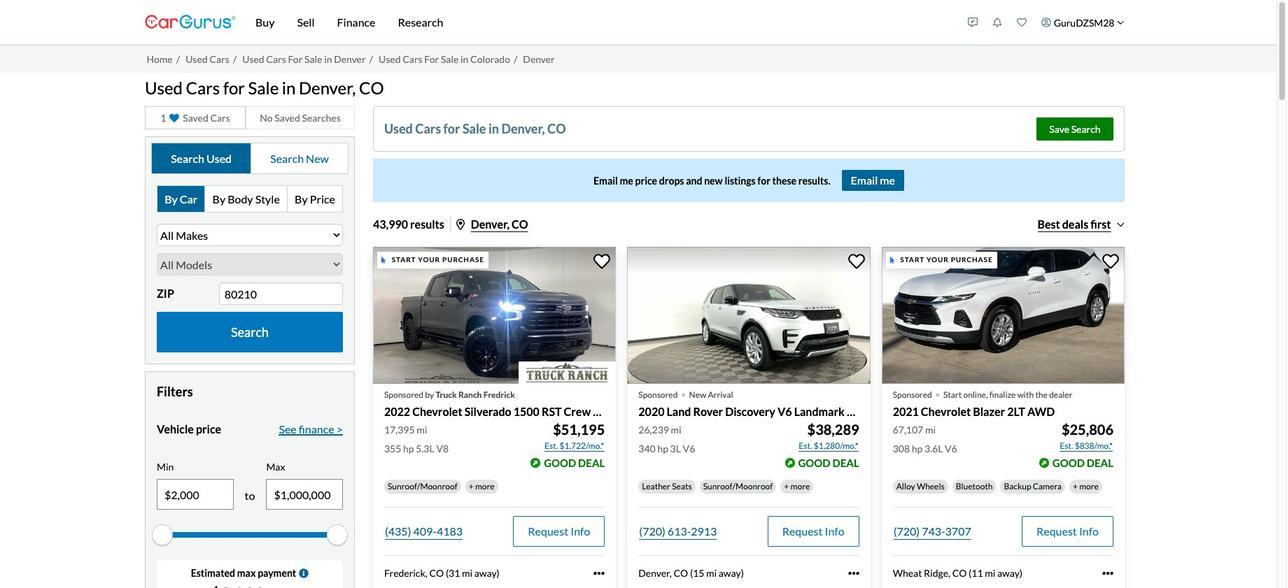 Task type: vqa. For each thing, say whether or not it's contained in the screenshot.
the rightmost good
yes



Task type: locate. For each thing, give the bounding box(es) containing it.
1 your from the left
[[418, 256, 440, 264]]

deal for $25,806
[[1087, 457, 1114, 470]]

1 horizontal spatial for
[[443, 121, 460, 137]]

/ down finance dropdown button
[[369, 53, 373, 65]]

new inside sponsored · new arrival 2020 land rover discovery v6 landmark edition
[[689, 390, 706, 400]]

for down the research popup button
[[424, 53, 439, 65]]

by left car
[[165, 192, 178, 206]]

0 horizontal spatial info
[[571, 525, 590, 538]]

your for ·
[[927, 256, 949, 264]]

0 horizontal spatial est.
[[545, 441, 558, 451]]

0 horizontal spatial request info button
[[513, 516, 605, 547]]

$25,806 est. $838/mo.*
[[1060, 421, 1114, 451]]

1 horizontal spatial more
[[791, 481, 810, 492]]

$51,195 est. $1,722/mo.*
[[545, 421, 605, 451]]

sponsored for $25,806
[[893, 390, 932, 400]]

0 horizontal spatial +
[[469, 481, 474, 492]]

info for $51,195
[[571, 525, 590, 538]]

tab list containing by car
[[157, 186, 343, 213]]

1 vertical spatial used cars for sale in denver, co
[[384, 121, 566, 137]]

2 sunroof/moonroof from the left
[[703, 481, 773, 492]]

hp inside 17,395 mi 355 hp 5.3l v8
[[403, 443, 414, 455]]

3 hp from the left
[[912, 443, 923, 455]]

2 horizontal spatial sponsored
[[893, 390, 932, 400]]

(720) 743-3707 button
[[893, 516, 972, 547]]

search for search used
[[171, 152, 204, 165]]

search new
[[270, 152, 329, 165]]

ellipsis h image for $51,195
[[594, 568, 605, 579]]

1 horizontal spatial (720)
[[894, 525, 920, 538]]

0 horizontal spatial purchase
[[442, 256, 484, 264]]

finalize
[[990, 390, 1016, 400]]

1 vertical spatial tab list
[[157, 186, 343, 213]]

2 horizontal spatial + more
[[1073, 481, 1099, 492]]

1 horizontal spatial start your purchase
[[900, 256, 993, 264]]

estimated
[[191, 568, 235, 580]]

alloy wheels
[[896, 481, 945, 492]]

1 horizontal spatial price
[[635, 175, 657, 187]]

0 horizontal spatial chevrolet
[[412, 405, 462, 418]]

67,107
[[893, 424, 923, 436]]

0 vertical spatial tab list
[[151, 143, 349, 175]]

· for $25,806
[[935, 381, 941, 406]]

by inside by body style tab
[[212, 192, 225, 206]]

1 horizontal spatial away)
[[719, 568, 744, 579]]

wheat
[[893, 568, 922, 579]]

email for email me
[[851, 174, 878, 187]]

ZIP telephone field
[[219, 283, 343, 305]]

save search button
[[1037, 118, 1114, 141]]

home
[[147, 53, 173, 65]]

search
[[1071, 123, 1101, 135], [171, 152, 204, 165], [270, 152, 304, 165], [231, 325, 269, 340]]

1 horizontal spatial request
[[782, 525, 823, 538]]

0 horizontal spatial mouse pointer image
[[382, 257, 386, 264]]

/ right colorado
[[514, 53, 518, 65]]

43,990 results
[[373, 218, 444, 231]]

2 sponsored from the left
[[639, 390, 678, 400]]

1 start your purchase from the left
[[392, 256, 484, 264]]

request
[[528, 525, 568, 538], [782, 525, 823, 538], [1037, 525, 1077, 538]]

2 hp from the left
[[658, 443, 668, 455]]

1 horizontal spatial v6
[[778, 405, 792, 418]]

0 horizontal spatial email
[[594, 175, 618, 187]]

good deal
[[544, 457, 605, 470], [798, 457, 859, 470], [1053, 457, 1114, 470]]

3 + more from the left
[[1073, 481, 1099, 492]]

v6
[[778, 405, 792, 418], [683, 443, 695, 455], [945, 443, 957, 455]]

leather
[[642, 481, 671, 492]]

1 horizontal spatial denver
[[523, 53, 555, 65]]

1 horizontal spatial sponsored
[[639, 390, 678, 400]]

0 horizontal spatial away)
[[474, 568, 500, 579]]

2 mouse pointer image from the left
[[890, 257, 895, 264]]

2 request from the left
[[782, 525, 823, 538]]

start your purchase for ·
[[900, 256, 993, 264]]

(720) inside button
[[894, 525, 920, 538]]

1 for from the left
[[288, 53, 303, 65]]

no saved searches
[[260, 112, 341, 124]]

0 horizontal spatial price
[[196, 423, 221, 436]]

(720) left 743-
[[894, 525, 920, 538]]

3 request info from the left
[[1037, 525, 1099, 538]]

3l
[[670, 443, 681, 455]]

0 horizontal spatial more
[[475, 481, 495, 492]]

2 your from the left
[[927, 256, 949, 264]]

est. $1,722/mo.* button
[[544, 439, 605, 453]]

sponsored inside sponsored by truck ranch fredrick 2022 chevrolet silverado 1500 rst crew cab 4wd
[[384, 390, 424, 400]]

good down est. $1,280/mo.* button
[[798, 457, 831, 470]]

finance button
[[326, 0, 387, 45]]

2 horizontal spatial deal
[[1087, 457, 1114, 470]]

2 vertical spatial for
[[758, 175, 771, 187]]

v6 right the 3.6l on the bottom right of the page
[[945, 443, 957, 455]]

mouse pointer image
[[382, 257, 386, 264], [890, 257, 895, 264]]

good deal down est. $838/mo.* button
[[1053, 457, 1114, 470]]

away) right "(11"
[[997, 568, 1023, 579]]

by car tab
[[157, 187, 205, 212]]

1 horizontal spatial request info button
[[768, 516, 859, 547]]

1 horizontal spatial ·
[[935, 381, 941, 406]]

0 horizontal spatial saved
[[183, 112, 208, 124]]

chevron down image
[[1117, 19, 1125, 26]]

1 horizontal spatial info
[[825, 525, 845, 538]]

home link
[[147, 53, 173, 65]]

1 sunroof/moonroof from the left
[[388, 481, 458, 492]]

deal down $1,722/mo.*
[[578, 457, 605, 470]]

sunroof/moonroof right seats
[[703, 481, 773, 492]]

0 horizontal spatial request
[[528, 525, 568, 538]]

1 (720) from the left
[[639, 525, 666, 538]]

2 denver from the left
[[523, 53, 555, 65]]

tab list
[[151, 143, 349, 175], [157, 186, 343, 213]]

sunroof/moonroof
[[388, 481, 458, 492], [703, 481, 773, 492]]

ellipsis h image
[[594, 568, 605, 579], [848, 568, 859, 579], [1102, 568, 1114, 579]]

new up rover
[[689, 390, 706, 400]]

(720)
[[639, 525, 666, 538], [894, 525, 920, 538]]

0 horizontal spatial ellipsis h image
[[594, 568, 605, 579]]

0 horizontal spatial your
[[418, 256, 440, 264]]

by left price
[[295, 192, 308, 206]]

1 horizontal spatial deal
[[833, 457, 859, 470]]

email left the drops at the top of the page
[[594, 175, 618, 187]]

1 horizontal spatial email
[[851, 174, 878, 187]]

new inside tab
[[306, 152, 329, 165]]

26,239
[[639, 424, 669, 436]]

1 horizontal spatial new
[[689, 390, 706, 400]]

hp inside 26,239 mi 340 hp 3l v6
[[658, 443, 668, 455]]

save search
[[1050, 123, 1101, 135]]

deal for $51,195
[[578, 457, 605, 470]]

2 · from the left
[[935, 381, 941, 406]]

2 horizontal spatial start
[[943, 390, 962, 400]]

0 horizontal spatial new
[[306, 152, 329, 165]]

request info for $38,289
[[782, 525, 845, 538]]

·
[[681, 381, 686, 406], [935, 381, 941, 406]]

2 horizontal spatial request info button
[[1022, 516, 1114, 547]]

menu bar containing buy
[[236, 0, 961, 45]]

· for $38,289
[[681, 381, 686, 406]]

2022
[[384, 405, 410, 418]]

mi inside 17,395 mi 355 hp 5.3l v8
[[417, 424, 427, 436]]

2 horizontal spatial info
[[1079, 525, 1099, 538]]

3 request from the left
[[1037, 525, 1077, 538]]

good for $51,195
[[544, 457, 576, 470]]

1 chevrolet from the left
[[412, 405, 462, 418]]

deal down the $1,280/mo.*
[[833, 457, 859, 470]]

2 horizontal spatial est.
[[1060, 441, 1073, 451]]

1 horizontal spatial good
[[798, 457, 831, 470]]

2 start your purchase from the left
[[900, 256, 993, 264]]

0 horizontal spatial request info
[[528, 525, 590, 538]]

1 horizontal spatial mouse pointer image
[[890, 257, 895, 264]]

chevrolet down "by"
[[412, 405, 462, 418]]

1 horizontal spatial + more
[[784, 481, 810, 492]]

0 horizontal spatial used cars for sale in denver, co
[[145, 77, 384, 98]]

v6 right discovery
[[778, 405, 792, 418]]

(720) inside button
[[639, 525, 666, 538]]

good deal down 'est. $1,722/mo.*' button
[[544, 457, 605, 470]]

search up car
[[171, 152, 204, 165]]

3.6l
[[925, 443, 943, 455]]

away) for truck ranch fredrick
[[474, 568, 500, 579]]

2 horizontal spatial more
[[1080, 481, 1099, 492]]

see
[[279, 423, 297, 436]]

start inside 'sponsored · start online, finalize with the dealer 2021 chevrolet blazer 2lt awd'
[[943, 390, 962, 400]]

3 by from the left
[[295, 192, 308, 206]]

2 ellipsis h image from the left
[[848, 568, 859, 579]]

3 est. from the left
[[1060, 441, 1073, 451]]

0 horizontal spatial sunroof/moonroof
[[388, 481, 458, 492]]

hp right 308
[[912, 443, 923, 455]]

· left rover
[[681, 381, 686, 406]]

3 good from the left
[[1053, 457, 1085, 470]]

1 horizontal spatial me
[[880, 174, 895, 187]]

2 horizontal spatial by
[[295, 192, 308, 206]]

me inside button
[[880, 174, 895, 187]]

1 + from the left
[[469, 481, 474, 492]]

hp for $38,289
[[658, 443, 668, 455]]

deal down '$838/mo.*'
[[1087, 457, 1114, 470]]

3 request info button from the left
[[1022, 516, 1114, 547]]

sponsored inside sponsored · new arrival 2020 land rover discovery v6 landmark edition
[[639, 390, 678, 400]]

good for $38,289
[[798, 457, 831, 470]]

2 (720) from the left
[[894, 525, 920, 538]]

2 horizontal spatial +
[[1073, 481, 1078, 492]]

frederick,
[[384, 568, 427, 579]]

0 horizontal spatial by
[[165, 192, 178, 206]]

1 away) from the left
[[474, 568, 500, 579]]

0 horizontal spatial denver
[[334, 53, 366, 65]]

1 by from the left
[[165, 192, 178, 206]]

request info button for $51,195
[[513, 516, 605, 547]]

search inside tab
[[171, 152, 204, 165]]

rst
[[542, 405, 562, 418]]

1500
[[514, 405, 540, 418]]

2 away) from the left
[[719, 568, 744, 579]]

vehicle
[[157, 423, 194, 436]]

0 horizontal spatial deal
[[578, 457, 605, 470]]

1 vertical spatial new
[[689, 390, 706, 400]]

for down sell popup button on the left top of the page
[[288, 53, 303, 65]]

map marker alt image
[[456, 219, 465, 230]]

2 horizontal spatial good
[[1053, 457, 1085, 470]]

est. inside $25,806 est. $838/mo.*
[[1060, 441, 1073, 451]]

hp inside 67,107 mi 308 hp 3.6l v6
[[912, 443, 923, 455]]

v8
[[436, 443, 449, 455]]

request for $51,195
[[528, 525, 568, 538]]

1 est. from the left
[[545, 441, 558, 451]]

2 good from the left
[[798, 457, 831, 470]]

2 deal from the left
[[833, 457, 859, 470]]

1 horizontal spatial sunroof/moonroof
[[703, 481, 773, 492]]

ridge,
[[924, 568, 951, 579]]

0 horizontal spatial v6
[[683, 443, 695, 455]]

est. left $1,722/mo.*
[[545, 441, 558, 451]]

/ right home
[[176, 53, 180, 65]]

Max text field
[[267, 480, 342, 510]]

v6 inside sponsored · new arrival 2020 land rover discovery v6 landmark edition
[[778, 405, 792, 418]]

+
[[469, 481, 474, 492], [784, 481, 789, 492], [1073, 481, 1078, 492]]

sponsored · new arrival 2020 land rover discovery v6 landmark edition
[[639, 381, 883, 418]]

1 request from the left
[[528, 525, 568, 538]]

est. left the $1,280/mo.*
[[799, 441, 812, 451]]

info for $25,806
[[1079, 525, 1099, 538]]

· inside 'sponsored · start online, finalize with the dealer 2021 chevrolet blazer 2lt awd'
[[935, 381, 941, 406]]

1 ellipsis h image from the left
[[594, 568, 605, 579]]

mi inside 26,239 mi 340 hp 3l v6
[[671, 424, 682, 436]]

user icon image
[[1042, 17, 1051, 27]]

seats
[[672, 481, 692, 492]]

v6 right the 3l
[[683, 443, 695, 455]]

0 vertical spatial for
[[223, 77, 245, 98]]

355
[[384, 443, 401, 455]]

sponsored inside 'sponsored · start online, finalize with the dealer 2021 chevrolet blazer 2lt awd'
[[893, 390, 932, 400]]

chevrolet inside 'sponsored · start online, finalize with the dealer 2021 chevrolet blazer 2lt awd'
[[921, 405, 971, 418]]

gurudzsm28
[[1054, 16, 1115, 28]]

2 / from the left
[[233, 53, 237, 65]]

silverado
[[465, 405, 511, 418]]

email me price drops and new listings for these results.
[[594, 175, 831, 187]]

sponsored up the 2022
[[384, 390, 424, 400]]

(435)
[[385, 525, 411, 538]]

0 vertical spatial new
[[306, 152, 329, 165]]

2 for from the left
[[424, 53, 439, 65]]

saved right no
[[275, 112, 300, 124]]

1 horizontal spatial good deal
[[798, 457, 859, 470]]

1 mouse pointer image from the left
[[382, 257, 386, 264]]

2 purchase from the left
[[951, 256, 993, 264]]

1 horizontal spatial ellipsis h image
[[848, 568, 859, 579]]

search for search new
[[270, 152, 304, 165]]

(720) left 613-
[[639, 525, 666, 538]]

search down no saved searches
[[270, 152, 304, 165]]

email inside button
[[851, 174, 878, 187]]

by inside by car tab
[[165, 192, 178, 206]]

0 horizontal spatial sponsored
[[384, 390, 424, 400]]

0 horizontal spatial for
[[288, 53, 303, 65]]

2 request info from the left
[[782, 525, 845, 538]]

3 ellipsis h image from the left
[[1102, 568, 1114, 579]]

3 sponsored from the left
[[893, 390, 932, 400]]

deal for $38,289
[[833, 457, 859, 470]]

1 horizontal spatial start
[[900, 256, 925, 264]]

0 horizontal spatial + more
[[469, 481, 495, 492]]

3 + from the left
[[1073, 481, 1078, 492]]

ranch
[[458, 390, 482, 400]]

denver down finance dropdown button
[[334, 53, 366, 65]]

1 horizontal spatial request info
[[782, 525, 845, 538]]

search down zip telephone field
[[231, 325, 269, 340]]

/ right used cars link
[[233, 53, 237, 65]]

2 more from the left
[[791, 481, 810, 492]]

2020
[[639, 405, 665, 418]]

tab list for search new
[[157, 186, 343, 213]]

3 more from the left
[[1080, 481, 1099, 492]]

sponsored up 2020
[[639, 390, 678, 400]]

start your purchase for truck ranch fredrick
[[392, 256, 484, 264]]

1 horizontal spatial hp
[[658, 443, 668, 455]]

request info
[[528, 525, 590, 538], [782, 525, 845, 538], [1037, 525, 1099, 538]]

2 horizontal spatial hp
[[912, 443, 923, 455]]

sponsored up 2021
[[893, 390, 932, 400]]

price
[[635, 175, 657, 187], [196, 423, 221, 436]]

hp right 355
[[403, 443, 414, 455]]

request info for $51,195
[[528, 525, 590, 538]]

ellipsis h image for $25,806
[[1102, 568, 1114, 579]]

mi up the 5.3l
[[417, 424, 427, 436]]

in
[[324, 53, 332, 65], [461, 53, 469, 65], [282, 77, 296, 98], [489, 121, 499, 137]]

0 horizontal spatial start your purchase
[[392, 256, 484, 264]]

dark ash metallic 2022 chevrolet silverado 1500 rst crew cab 4wd pickup truck four-wheel drive automatic image
[[373, 247, 616, 384]]

for
[[223, 77, 245, 98], [443, 121, 460, 137], [758, 175, 771, 187]]

purchase for truck ranch fredrick
[[442, 256, 484, 264]]

2 chevrolet from the left
[[921, 405, 971, 418]]

(31
[[446, 568, 460, 579]]

0 horizontal spatial hp
[[403, 443, 414, 455]]

mi down land on the right of the page
[[671, 424, 682, 436]]

$51,195
[[553, 421, 605, 438]]

by for by price
[[295, 192, 308, 206]]

2 good deal from the left
[[798, 457, 859, 470]]

1 horizontal spatial by
[[212, 192, 225, 206]]

1 / from the left
[[176, 53, 180, 65]]

2 horizontal spatial good deal
[[1053, 457, 1114, 470]]

0 horizontal spatial start
[[392, 256, 416, 264]]

request info for $25,806
[[1037, 525, 1099, 538]]

new down searches
[[306, 152, 329, 165]]

price left the drops at the top of the page
[[635, 175, 657, 187]]

saved
[[183, 112, 208, 124], [275, 112, 300, 124]]

silver 2020 land rover discovery v6 landmark edition suv / crossover all-wheel drive automatic image
[[627, 247, 871, 384]]

away) right the (31
[[474, 568, 500, 579]]

chevrolet down online,
[[921, 405, 971, 418]]

truck ranch fredrick image
[[519, 362, 616, 384]]

2 request info button from the left
[[768, 516, 859, 547]]

price right vehicle
[[196, 423, 221, 436]]

v6 inside 26,239 mi 340 hp 3l v6
[[683, 443, 695, 455]]

743-
[[922, 525, 945, 538]]

1 + more from the left
[[469, 481, 495, 492]]

0 horizontal spatial good
[[544, 457, 576, 470]]

1 horizontal spatial saved
[[275, 112, 300, 124]]

(720) for $25,806
[[894, 525, 920, 538]]

1 · from the left
[[681, 381, 686, 406]]

results
[[410, 218, 444, 231]]

mi up the 3.6l on the bottom right of the page
[[925, 424, 936, 436]]

1 hp from the left
[[403, 443, 414, 455]]

0 horizontal spatial me
[[620, 175, 633, 187]]

1 purchase from the left
[[442, 256, 484, 264]]

Min text field
[[157, 480, 233, 510]]

3 info from the left
[[1079, 525, 1099, 538]]

1
[[160, 112, 166, 124]]

sunroof/moonroof down the 5.3l
[[388, 481, 458, 492]]

3 good deal from the left
[[1053, 457, 1114, 470]]

3 away) from the left
[[997, 568, 1023, 579]]

denver,
[[299, 77, 356, 98], [502, 121, 545, 137], [471, 218, 510, 231], [639, 568, 672, 579]]

0 horizontal spatial for
[[223, 77, 245, 98]]

0 horizontal spatial good deal
[[544, 457, 605, 470]]

1 deal from the left
[[578, 457, 605, 470]]

me for email me price drops and new listings for these results.
[[620, 175, 633, 187]]

away) right the (15 at right bottom
[[719, 568, 744, 579]]

email right results.
[[851, 174, 878, 187]]

1 horizontal spatial est.
[[799, 441, 812, 451]]

purchase for ·
[[951, 256, 993, 264]]

0 horizontal spatial (720)
[[639, 525, 666, 538]]

2 info from the left
[[825, 525, 845, 538]]

car
[[180, 192, 198, 206]]

3 deal from the left
[[1087, 457, 1114, 470]]

camera
[[1033, 481, 1062, 492]]

1 info from the left
[[571, 525, 590, 538]]

1 more from the left
[[475, 481, 495, 492]]

2 by from the left
[[212, 192, 225, 206]]

cars
[[209, 53, 229, 65], [266, 53, 286, 65], [403, 53, 423, 65], [186, 77, 220, 98], [210, 112, 230, 124], [415, 121, 441, 137]]

est. $1,280/mo.* button
[[798, 439, 859, 453]]

· right 2021
[[935, 381, 941, 406]]

est. down $25,806
[[1060, 441, 1073, 451]]

search inside tab
[[270, 152, 304, 165]]

est. inside $51,195 est. $1,722/mo.*
[[545, 441, 558, 451]]

1 request info button from the left
[[513, 516, 605, 547]]

2 est. from the left
[[799, 441, 812, 451]]

· inside sponsored · new arrival 2020 land rover discovery v6 landmark edition
[[681, 381, 686, 406]]

good
[[544, 457, 576, 470], [798, 457, 831, 470], [1053, 457, 1085, 470]]

email for email me price drops and new listings for these results.
[[594, 175, 618, 187]]

colorado
[[470, 53, 510, 65]]

1 horizontal spatial purchase
[[951, 256, 993, 264]]

by price
[[295, 192, 335, 206]]

2lt
[[1007, 405, 1025, 418]]

good deal down est. $1,280/mo.* button
[[798, 457, 859, 470]]

0 vertical spatial price
[[635, 175, 657, 187]]

2 horizontal spatial request
[[1037, 525, 1077, 538]]

1 good from the left
[[544, 457, 576, 470]]

denver
[[334, 53, 366, 65], [523, 53, 555, 65]]

search used
[[171, 152, 232, 165]]

good down 'est. $1,722/mo.*' button
[[544, 457, 576, 470]]

2 horizontal spatial ellipsis h image
[[1102, 568, 1114, 579]]

2 horizontal spatial v6
[[945, 443, 957, 455]]

good down est. $838/mo.* button
[[1053, 457, 1085, 470]]

1 horizontal spatial for
[[424, 53, 439, 65]]

hp left the 3l
[[658, 443, 668, 455]]

v6 inside 67,107 mi 308 hp 3.6l v6
[[945, 443, 957, 455]]

1 sponsored from the left
[[384, 390, 424, 400]]

by left body
[[212, 192, 225, 206]]

start for by
[[392, 256, 416, 264]]

denver right colorado
[[523, 53, 555, 65]]

by inside by price tab
[[295, 192, 308, 206]]

request info button for $25,806
[[1022, 516, 1114, 547]]

1 good deal from the left
[[544, 457, 605, 470]]

1 vertical spatial price
[[196, 423, 221, 436]]

$25,806
[[1062, 421, 1114, 438]]

price
[[310, 192, 335, 206]]

1 request info from the left
[[528, 525, 590, 538]]

1 horizontal spatial your
[[927, 256, 949, 264]]

409-
[[413, 525, 437, 538]]

est. inside $38,289 est. $1,280/mo.*
[[799, 441, 812, 451]]

searches
[[302, 112, 341, 124]]

2 horizontal spatial request info
[[1037, 525, 1099, 538]]

1 horizontal spatial chevrolet
[[921, 405, 971, 418]]

tab list containing search used
[[151, 143, 349, 175]]

by for by car
[[165, 192, 178, 206]]

crew
[[564, 405, 591, 418]]

add a car review image
[[968, 17, 978, 27]]

2 horizontal spatial away)
[[997, 568, 1023, 579]]

0 horizontal spatial ·
[[681, 381, 686, 406]]

1 horizontal spatial +
[[784, 481, 789, 492]]

saved right heart 'image'
[[183, 112, 208, 124]]

menu bar
[[236, 0, 961, 45]]

save
[[1050, 123, 1070, 135]]

filters
[[157, 384, 193, 400]]

(720) for $38,289
[[639, 525, 666, 538]]



Task type: describe. For each thing, give the bounding box(es) containing it.
sponsored · start online, finalize with the dealer 2021 chevrolet blazer 2lt awd
[[893, 381, 1073, 418]]

heart image
[[170, 113, 179, 123]]

blazer
[[973, 405, 1005, 418]]

(720) 743-3707
[[894, 525, 971, 538]]

open notifications image
[[993, 17, 1002, 27]]

used cars link
[[186, 53, 229, 65]]

denver, co
[[471, 218, 528, 231]]

your for by
[[418, 256, 440, 264]]

by price tab
[[288, 187, 342, 212]]

body
[[228, 192, 253, 206]]

finance
[[299, 423, 334, 436]]

4 / from the left
[[514, 53, 518, 65]]

good deal for $25,806
[[1053, 457, 1114, 470]]

by
[[425, 390, 434, 400]]

17,395
[[384, 424, 415, 436]]

2913
[[691, 525, 717, 538]]

search for search
[[231, 325, 269, 340]]

frederick, co (31 mi away)
[[384, 568, 500, 579]]

est. for $25,806
[[1060, 441, 1073, 451]]

cargurus logo homepage link link
[[145, 2, 236, 42]]

alloy
[[896, 481, 915, 492]]

sell
[[297, 15, 315, 29]]

away) for ·
[[719, 568, 744, 579]]

good deal for $38,289
[[798, 457, 859, 470]]

340
[[639, 443, 656, 455]]

chevrolet inside sponsored by truck ranch fredrick 2022 chevrolet silverado 1500 rst crew cab 4wd
[[412, 405, 462, 418]]

drops
[[659, 175, 684, 187]]

cab
[[593, 405, 613, 418]]

info circle image
[[299, 569, 309, 579]]

$1,280/mo.*
[[814, 441, 859, 451]]

research button
[[387, 0, 455, 45]]

these
[[772, 175, 797, 187]]

denver, co (15 mi away)
[[639, 568, 744, 579]]

613-
[[668, 525, 691, 538]]

search used tab
[[152, 144, 251, 174]]

2021
[[893, 405, 919, 418]]

search right save in the top of the page
[[1071, 123, 1101, 135]]

used cars for sale in colorado link
[[379, 53, 510, 65]]

leather seats
[[642, 481, 692, 492]]

mi right the (15 at right bottom
[[706, 568, 717, 579]]

mouse pointer image for by
[[382, 257, 386, 264]]

1 horizontal spatial used cars for sale in denver, co
[[384, 121, 566, 137]]

mi right the (31
[[462, 568, 473, 579]]

(435) 409-4183 button
[[384, 516, 463, 547]]

bluetooth
[[956, 481, 993, 492]]

1 vertical spatial for
[[443, 121, 460, 137]]

the
[[1036, 390, 1048, 400]]

summit white 2021 chevrolet blazer 2lt awd suv / crossover all-wheel drive 9-speed automatic image
[[882, 247, 1125, 384]]

hp for $25,806
[[912, 443, 923, 455]]

and
[[686, 175, 702, 187]]

by body style tab
[[205, 187, 288, 212]]

wheat ridge, co (11 mi away)
[[893, 568, 1023, 579]]

mi right "(11"
[[985, 568, 996, 579]]

2 saved from the left
[[275, 112, 300, 124]]

dealer
[[1049, 390, 1073, 400]]

rover
[[693, 405, 723, 418]]

(15
[[690, 568, 704, 579]]

search new tab
[[251, 144, 348, 174]]

2 + from the left
[[784, 481, 789, 492]]

by car
[[165, 192, 198, 206]]

26,239 mi 340 hp 3l v6
[[639, 424, 695, 455]]

no
[[260, 112, 273, 124]]

gurudzsm28 menu item
[[1034, 3, 1132, 42]]

see finance > link
[[279, 422, 343, 438]]

2 horizontal spatial for
[[758, 175, 771, 187]]

est. for $51,195
[[545, 441, 558, 451]]

wheels
[[917, 481, 945, 492]]

zip
[[157, 287, 174, 300]]

land
[[667, 405, 691, 418]]

v6 for $38,289
[[683, 443, 695, 455]]

good for $25,806
[[1053, 457, 1085, 470]]

results.
[[799, 175, 831, 187]]

by for by body style
[[212, 192, 225, 206]]

finance
[[337, 15, 375, 29]]

(720) 613-2913
[[639, 525, 717, 538]]

sponsored by truck ranch fredrick 2022 chevrolet silverado 1500 rst crew cab 4wd
[[384, 390, 642, 418]]

style
[[255, 192, 280, 206]]

sell button
[[286, 0, 326, 45]]

request info button for $38,289
[[768, 516, 859, 547]]

request for $38,289
[[782, 525, 823, 538]]

arrival
[[708, 390, 733, 400]]

hp for $51,195
[[403, 443, 414, 455]]

2 + more from the left
[[784, 481, 810, 492]]

saved cars image
[[1017, 17, 1027, 27]]

request for $25,806
[[1037, 525, 1077, 538]]

home / used cars / used cars for sale in denver / used cars for sale in colorado / denver
[[147, 53, 555, 65]]

info for $38,289
[[825, 525, 845, 538]]

$38,289
[[807, 421, 859, 438]]

sponsored for $38,289
[[639, 390, 678, 400]]

saved cars
[[183, 112, 230, 124]]

3 / from the left
[[369, 53, 373, 65]]

gurudzsm28 button
[[1034, 3, 1132, 42]]

67,107 mi 308 hp 3.6l v6
[[893, 424, 957, 455]]

gurudzsm28 menu
[[961, 3, 1132, 42]]

discovery
[[725, 405, 776, 418]]

est. $838/mo.* button
[[1059, 439, 1114, 453]]

vehicle price
[[157, 423, 221, 436]]

me for email me
[[880, 174, 895, 187]]

est. for $38,289
[[799, 441, 812, 451]]

landmark
[[794, 405, 845, 418]]

backup camera
[[1004, 481, 1062, 492]]

payment
[[258, 568, 296, 580]]

(11
[[969, 568, 983, 579]]

1 saved from the left
[[183, 112, 208, 124]]

buy
[[255, 15, 275, 29]]

fredrick
[[484, 390, 515, 400]]

ellipsis h image for $38,289
[[848, 568, 859, 579]]

v6 for $25,806
[[945, 443, 957, 455]]

17,395 mi 355 hp 5.3l v8
[[384, 424, 449, 455]]

3707
[[945, 525, 971, 538]]

estimated max payment
[[191, 568, 296, 580]]

$38,289 est. $1,280/mo.*
[[799, 421, 859, 451]]

good deal for $51,195
[[544, 457, 605, 470]]

tab list for no saved searches
[[151, 143, 349, 175]]

truck
[[436, 390, 457, 400]]

new
[[704, 175, 723, 187]]

5.3l
[[416, 443, 434, 455]]

see finance >
[[279, 423, 343, 436]]

1 denver from the left
[[334, 53, 366, 65]]

start for ·
[[900, 256, 925, 264]]

$838/mo.*
[[1075, 441, 1113, 451]]

mouse pointer image for ·
[[890, 257, 895, 264]]

mi inside 67,107 mi 308 hp 3.6l v6
[[925, 424, 936, 436]]

max
[[266, 462, 285, 473]]

sponsored for $51,195
[[384, 390, 424, 400]]

used inside tab
[[206, 152, 232, 165]]

cargurus logo homepage link image
[[145, 2, 236, 42]]

0 vertical spatial used cars for sale in denver, co
[[145, 77, 384, 98]]

backup
[[1004, 481, 1031, 492]]

max
[[237, 568, 256, 580]]

>
[[336, 423, 343, 436]]



